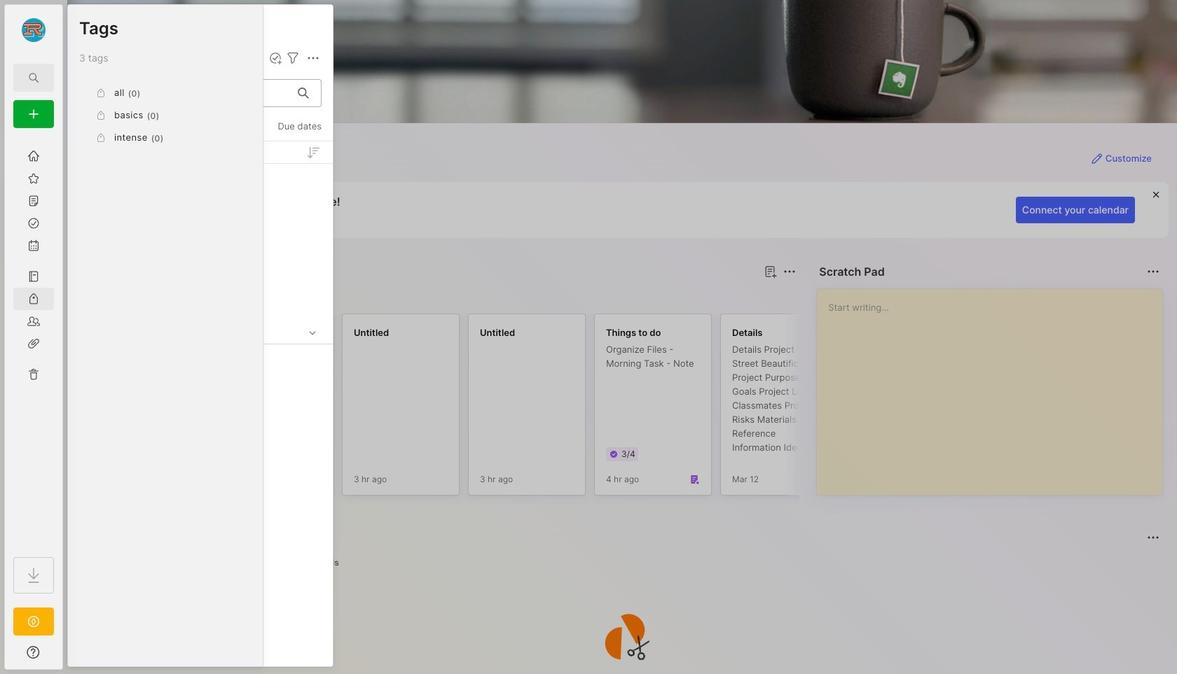 Task type: locate. For each thing, give the bounding box(es) containing it.
new task image
[[268, 51, 282, 65]]

Start writing… text field
[[829, 289, 1162, 484]]

Find tasks… text field
[[82, 82, 289, 105]]

home image
[[27, 149, 41, 163]]

tab list
[[93, 555, 1158, 572]]

3 row from the top
[[74, 240, 327, 265]]

upgrade image
[[25, 614, 42, 631]]

Account field
[[5, 16, 62, 44]]

tab
[[139, 289, 196, 306], [264, 555, 301, 572], [306, 555, 345, 572]]

2 horizontal spatial tab
[[306, 555, 345, 572]]

account image
[[22, 18, 46, 42]]

collapse 01_completed image
[[306, 326, 320, 340]]

row group
[[79, 82, 252, 149], [68, 142, 333, 613], [90, 314, 1177, 505]]

12 row from the top
[[74, 548, 327, 573]]

edit search image
[[25, 69, 42, 86]]

row
[[74, 171, 327, 209], [74, 212, 327, 237], [74, 240, 327, 265], [74, 268, 327, 293], [74, 352, 327, 377], [74, 380, 327, 405], [74, 408, 327, 433], [74, 436, 327, 461], [74, 464, 327, 489], [74, 492, 327, 517], [74, 520, 327, 545], [74, 548, 327, 573], [74, 576, 327, 601]]

6 row from the top
[[74, 380, 327, 405]]

tree
[[5, 137, 62, 545]]

4 row from the top
[[74, 268, 327, 293]]



Task type: vqa. For each thing, say whether or not it's contained in the screenshot.
filter tasks 'image'
no



Task type: describe. For each thing, give the bounding box(es) containing it.
9 row from the top
[[74, 464, 327, 489]]

main element
[[0, 0, 67, 675]]

10 row from the top
[[74, 492, 327, 517]]

WHAT'S NEW field
[[5, 642, 62, 664]]

7 row from the top
[[74, 408, 327, 433]]

1 horizontal spatial tab
[[264, 555, 301, 572]]

5 row from the top
[[74, 352, 327, 377]]

8 row from the top
[[74, 436, 327, 461]]

13 row from the top
[[74, 576, 327, 601]]

tree inside main 'element'
[[5, 137, 62, 545]]

0 horizontal spatial tab
[[139, 289, 196, 306]]

click to expand image
[[61, 649, 72, 666]]

11 row from the top
[[74, 520, 327, 545]]

1 row from the top
[[74, 171, 327, 209]]

2 row from the top
[[74, 212, 327, 237]]



